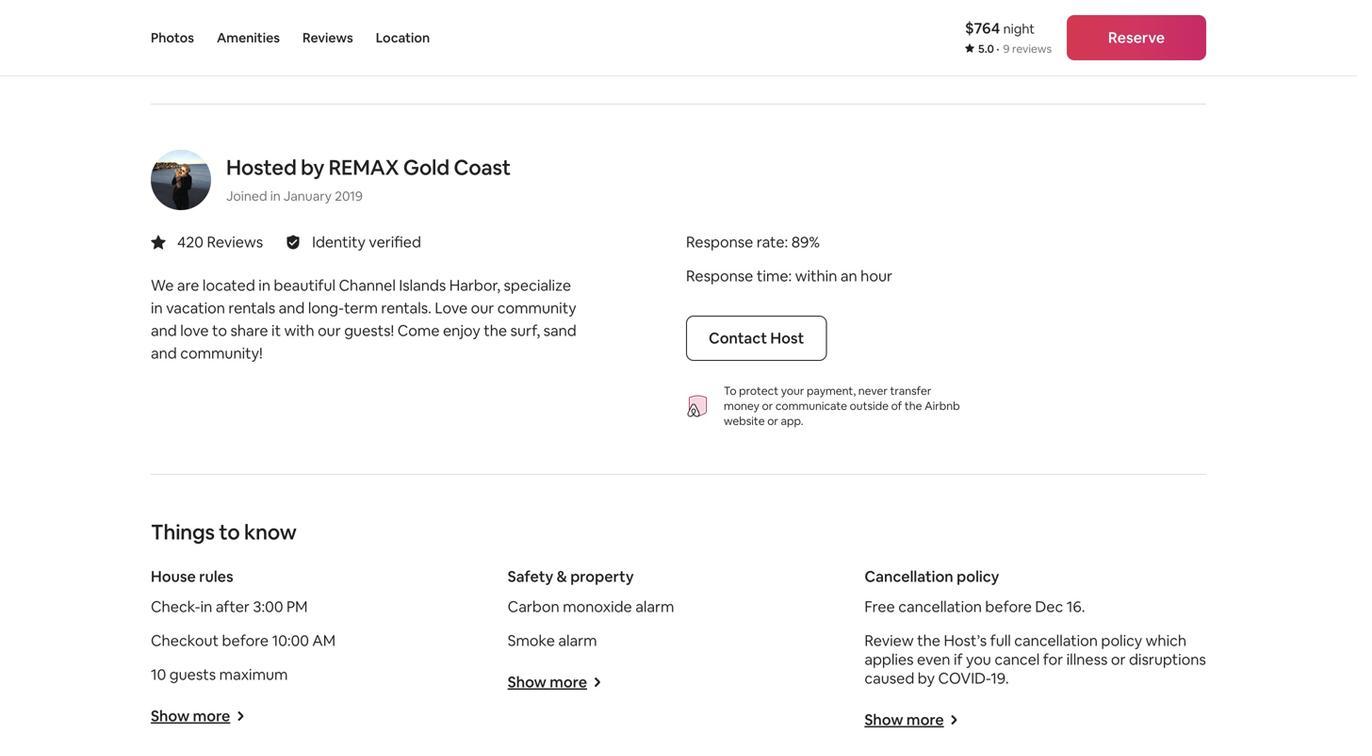 Task type: vqa. For each thing, say whether or not it's contained in the screenshot.
the topmost by
yes



Task type: locate. For each thing, give the bounding box(es) containing it.
m
[[970, 16, 978, 28]]

community
[[497, 298, 576, 318]]

hour
[[861, 266, 892, 285]]

0 vertical spatial :
[[785, 232, 788, 252]]

0 horizontal spatial more
[[193, 706, 230, 726]]

before
[[985, 597, 1032, 616], [222, 631, 269, 650]]

transfer
[[890, 383, 931, 398]]

in down we
[[151, 298, 163, 318]]

report a map error
[[1122, 16, 1201, 28]]

0 horizontal spatial by
[[301, 154, 324, 181]]

1 horizontal spatial more
[[550, 672, 587, 692]]

dec
[[1035, 597, 1063, 616]]

0 horizontal spatial our
[[318, 321, 341, 340]]

3:00
[[253, 597, 283, 616]]

0 vertical spatial alarm
[[635, 597, 674, 616]]

show down smoke
[[508, 672, 547, 692]]

disruptions
[[1129, 650, 1206, 669]]

1 horizontal spatial by
[[918, 669, 935, 688]]

19.
[[991, 669, 1009, 688]]

1 vertical spatial response
[[686, 266, 753, 285]]

in inside hosted by remax gold coast joined in january 2019
[[270, 187, 281, 204]]

to inside we are located in beautiful channel islands harbor, specialize in vacation rentals and long-term rentals. love our community and love to share it with our guests! come enjoy the surf, sand and community!
[[212, 321, 227, 340]]

show more down guests
[[151, 706, 230, 726]]

more
[[550, 672, 587, 692], [193, 706, 230, 726], [907, 710, 944, 729]]

1 vertical spatial policy
[[1101, 631, 1142, 650]]

our down the harbor,
[[471, 298, 494, 318]]

illness
[[1067, 650, 1108, 669]]

show more down 'caused'
[[865, 710, 944, 729]]

500
[[952, 16, 968, 28]]

amenities
[[217, 29, 280, 46]]

2 response from the top
[[686, 266, 753, 285]]

more down 'caused'
[[907, 710, 944, 729]]

2 horizontal spatial more
[[907, 710, 944, 729]]

safety & property
[[508, 567, 634, 586]]

sand
[[543, 321, 577, 340]]

islands
[[399, 276, 446, 295]]

1 horizontal spatial before
[[985, 597, 1032, 616]]

the down transfer
[[905, 399, 922, 413]]

the inside review the host's full cancellation policy which applies even if you cancel for illness or disruptions caused by covid-19.
[[917, 631, 941, 650]]

and
[[279, 298, 305, 318], [151, 321, 177, 340], [151, 343, 177, 363]]

the inside we are located in beautiful channel islands harbor, specialize in vacation rentals and long-term rentals. love our community and love to share it with our guests! come enjoy the surf, sand and community!
[[484, 321, 507, 340]]

show more
[[508, 672, 587, 692], [151, 706, 230, 726], [865, 710, 944, 729]]

payment,
[[807, 383, 856, 398]]

0 vertical spatial of
[[1084, 16, 1092, 28]]

our down long- on the left top
[[318, 321, 341, 340]]

before up maximum
[[222, 631, 269, 650]]

reviews up located
[[207, 232, 263, 252]]

located
[[203, 276, 255, 295]]

1 horizontal spatial policy
[[1101, 631, 1142, 650]]

1 response from the top
[[686, 232, 753, 252]]

policy up free cancellation before dec 16.
[[957, 567, 999, 586]]

night
[[1003, 20, 1035, 37]]

show down "10"
[[151, 706, 190, 726]]

0 vertical spatial our
[[471, 298, 494, 318]]

1 horizontal spatial alarm
[[635, 597, 674, 616]]

channel
[[339, 276, 396, 295]]

more down 'smoke alarm'
[[550, 672, 587, 692]]

1 vertical spatial our
[[318, 321, 341, 340]]

which
[[1146, 631, 1187, 650]]

: left within
[[788, 266, 792, 285]]

2 horizontal spatial show more button
[[865, 710, 959, 729]]

the left if
[[917, 631, 941, 650]]

covid-
[[938, 669, 991, 688]]

of inside to protect your payment, never transfer money or communicate outside of the airbnb website or app.
[[891, 399, 902, 413]]

we
[[151, 276, 174, 295]]

after
[[216, 597, 250, 616]]

error
[[1181, 16, 1201, 28]]

1 horizontal spatial reviews
[[303, 29, 353, 46]]

0 vertical spatial by
[[301, 154, 324, 181]]

love
[[180, 321, 209, 340]]

0 vertical spatial to
[[212, 321, 227, 340]]

show for review the host's full cancellation policy which applies even if you cancel for illness or disruptions caused by covid-19.
[[865, 710, 903, 729]]

of down transfer
[[891, 399, 902, 413]]

response for response rate
[[686, 232, 753, 252]]

1 vertical spatial cancellation
[[1014, 631, 1098, 650]]

map
[[1160, 16, 1179, 28]]

2 horizontal spatial show more
[[865, 710, 944, 729]]

community!
[[180, 343, 263, 363]]

show down 'caused'
[[865, 710, 903, 729]]

never
[[858, 383, 888, 398]]

1 horizontal spatial show
[[508, 672, 547, 692]]

16.
[[1067, 597, 1085, 616]]

500 m
[[952, 16, 981, 28]]

show more for review the host's full cancellation policy which applies even if you cancel for illness or disruptions caused by covid-19.
[[865, 710, 944, 729]]

1 horizontal spatial of
[[1084, 16, 1092, 28]]

: left 89%
[[785, 232, 788, 252]]

reviews
[[303, 29, 353, 46], [207, 232, 263, 252]]

1 vertical spatial :
[[788, 266, 792, 285]]

reviews left "location"
[[303, 29, 353, 46]]

response down response rate : 89%
[[686, 266, 753, 285]]

0 horizontal spatial reviews
[[207, 232, 263, 252]]

1 vertical spatial to
[[219, 519, 240, 546]]

share
[[230, 321, 268, 340]]

of
[[1084, 16, 1092, 28], [891, 399, 902, 413]]

of left use
[[1084, 16, 1092, 28]]

reserve
[[1108, 28, 1165, 47]]

checkout before 10:00 am
[[151, 631, 336, 650]]

your
[[781, 383, 804, 398]]

1 vertical spatial and
[[151, 321, 177, 340]]

cancellation inside review the host's full cancellation policy which applies even if you cancel for illness or disruptions caused by covid-19.
[[1014, 631, 1098, 650]]

1 horizontal spatial our
[[471, 298, 494, 318]]

or inside review the host's full cancellation policy which applies even if you cancel for illness or disruptions caused by covid-19.
[[1111, 650, 1126, 669]]

amenities button
[[217, 0, 280, 75]]

or for to
[[767, 414, 778, 428]]

0 horizontal spatial show more button
[[151, 706, 245, 726]]

learn more about the host, remax gold coast. image
[[151, 150, 211, 210], [151, 150, 211, 210]]

surf,
[[510, 321, 540, 340]]

show more button down guests
[[151, 706, 245, 726]]

caused
[[865, 669, 914, 688]]

show more button down 'smoke alarm'
[[508, 672, 602, 692]]

in up 'rentals'
[[259, 276, 270, 295]]

1 horizontal spatial show more
[[508, 672, 587, 692]]

the left surf,
[[484, 321, 507, 340]]

use
[[1095, 16, 1111, 28]]

alarm down 'carbon monoxide alarm' at the left
[[558, 631, 597, 650]]

show more button
[[508, 672, 602, 692], [151, 706, 245, 726], [865, 710, 959, 729]]

response left rate
[[686, 232, 753, 252]]

location button
[[376, 0, 430, 75]]

more for review the host's full cancellation policy which applies even if you cancel for illness or disruptions caused by covid-19.
[[907, 710, 944, 729]]

to up the community!
[[212, 321, 227, 340]]

2 vertical spatial the
[[917, 631, 941, 650]]

0 horizontal spatial alarm
[[558, 631, 597, 650]]

in right joined
[[270, 187, 281, 204]]

host
[[770, 328, 804, 348]]

420 reviews
[[177, 232, 263, 252]]

1 vertical spatial the
[[905, 399, 922, 413]]

0 vertical spatial the
[[484, 321, 507, 340]]

policy inside review the host's full cancellation policy which applies even if you cancel for illness or disruptions caused by covid-19.
[[1101, 631, 1142, 650]]

1 vertical spatial reviews
[[207, 232, 263, 252]]

0 horizontal spatial cancellation
[[898, 597, 982, 616]]

check-in after 3:00 pm
[[151, 597, 308, 616]]

0 horizontal spatial show
[[151, 706, 190, 726]]

guests
[[169, 665, 216, 684]]

for
[[1043, 650, 1063, 669]]

policy left which
[[1101, 631, 1142, 650]]

report a map error link
[[1122, 16, 1201, 28]]

1 vertical spatial of
[[891, 399, 902, 413]]

0 vertical spatial cancellation
[[898, 597, 982, 616]]

0 horizontal spatial before
[[222, 631, 269, 650]]

contact
[[709, 328, 767, 348]]

term
[[344, 298, 378, 318]]

0 horizontal spatial of
[[891, 399, 902, 413]]

more down 10 guests maximum
[[193, 706, 230, 726]]

0 vertical spatial response
[[686, 232, 753, 252]]

or right illness
[[1111, 650, 1126, 669]]

1 horizontal spatial show more button
[[508, 672, 602, 692]]

to left know
[[219, 519, 240, 546]]

terms of use
[[1055, 16, 1111, 28]]

by up january
[[301, 154, 324, 181]]

alarm right monoxide
[[635, 597, 674, 616]]

in left after
[[200, 597, 212, 616]]

and up the with
[[279, 298, 305, 318]]

or left app.
[[767, 414, 778, 428]]

in
[[270, 187, 281, 204], [259, 276, 270, 295], [151, 298, 163, 318], [200, 597, 212, 616]]

1 vertical spatial before
[[222, 631, 269, 650]]

and down vacation at the left of the page
[[151, 343, 177, 363]]

house rules
[[151, 567, 233, 586]]

0 horizontal spatial policy
[[957, 567, 999, 586]]

1 horizontal spatial cancellation
[[1014, 631, 1098, 650]]

or down protect
[[762, 399, 773, 413]]

host's
[[944, 631, 987, 650]]

rentals.
[[381, 298, 432, 318]]

show more button down 'caused'
[[865, 710, 959, 729]]

2 vertical spatial and
[[151, 343, 177, 363]]

cancellation down dec at the right
[[1014, 631, 1098, 650]]

to
[[724, 383, 737, 398]]

if
[[954, 650, 963, 669]]

0 horizontal spatial show more
[[151, 706, 230, 726]]

to
[[212, 321, 227, 340], [219, 519, 240, 546]]

and left love
[[151, 321, 177, 340]]

response time : within an hour
[[686, 266, 892, 285]]

0 vertical spatial reviews
[[303, 29, 353, 46]]

app.
[[781, 414, 803, 428]]

1 vertical spatial by
[[918, 669, 935, 688]]

before up full on the bottom
[[985, 597, 1032, 616]]

show more down 'smoke alarm'
[[508, 672, 587, 692]]

rate
[[757, 232, 785, 252]]

by right 'caused'
[[918, 669, 935, 688]]

cancellation down cancellation policy
[[898, 597, 982, 616]]

smoke alarm
[[508, 631, 597, 650]]

2 horizontal spatial show
[[865, 710, 903, 729]]



Task type: describe. For each thing, give the bounding box(es) containing it.
5.0
[[978, 41, 994, 56]]

enjoy
[[443, 321, 480, 340]]

10
[[151, 665, 166, 684]]

show for smoke alarm
[[508, 672, 547, 692]]

or for review
[[1111, 650, 1126, 669]]

are
[[177, 276, 199, 295]]

&
[[557, 567, 567, 586]]

show more button for smoke alarm
[[508, 672, 602, 692]]

time
[[757, 266, 788, 285]]

identity
[[312, 232, 366, 252]]

an
[[841, 266, 857, 285]]

report
[[1122, 16, 1150, 28]]

verified
[[369, 232, 421, 252]]

show more for smoke alarm
[[508, 672, 587, 692]]

: for response rate
[[785, 232, 788, 252]]

you
[[966, 650, 991, 669]]

outside
[[850, 399, 889, 413]]

reserve button
[[1067, 15, 1206, 60]]

terms
[[1055, 16, 1082, 28]]

by inside hosted by remax gold coast joined in january 2019
[[301, 154, 324, 181]]

free cancellation before dec 16.
[[865, 597, 1085, 616]]

9
[[1003, 41, 1010, 56]]

within
[[795, 266, 837, 285]]

remax
[[329, 154, 399, 181]]

it
[[271, 321, 281, 340]]

coast
[[454, 154, 511, 181]]

we are located in beautiful channel islands harbor, specialize in vacation rentals and long-term rentals. love our community and love to share it with our guests! come enjoy the surf, sand and community!
[[151, 276, 577, 363]]

: for response time
[[788, 266, 792, 285]]

location
[[376, 29, 430, 46]]

long-
[[308, 298, 344, 318]]

property
[[570, 567, 634, 586]]

carbon monoxide alarm
[[508, 597, 674, 616]]

0 vertical spatial before
[[985, 597, 1032, 616]]

know
[[244, 519, 297, 546]]

identity verified
[[312, 232, 421, 252]]

even
[[917, 650, 950, 669]]

photos
[[151, 29, 194, 46]]

love
[[435, 298, 468, 318]]

protect
[[739, 383, 779, 398]]

smoke
[[508, 631, 555, 650]]

harbor,
[[449, 276, 500, 295]]

$764
[[965, 18, 1000, 38]]

safety
[[508, 567, 553, 586]]

rentals
[[228, 298, 275, 318]]

more for smoke alarm
[[550, 672, 587, 692]]

420
[[177, 232, 204, 252]]

gold
[[403, 154, 449, 181]]

a
[[1152, 16, 1158, 28]]

specialize
[[504, 276, 571, 295]]

response for response time
[[686, 266, 753, 285]]

cancel
[[995, 650, 1040, 669]]

0 vertical spatial policy
[[957, 567, 999, 586]]

money
[[724, 399, 760, 413]]

$764 night
[[965, 18, 1035, 38]]

cancellation
[[865, 567, 953, 586]]

0 vertical spatial and
[[279, 298, 305, 318]]

response rate : 89%
[[686, 232, 820, 252]]

10:00
[[272, 631, 309, 650]]

google map
showing 3 points of interest. region
[[130, 0, 1336, 139]]

joined
[[226, 187, 267, 204]]

monoxide
[[563, 597, 632, 616]]

pm
[[286, 597, 308, 616]]

vacation
[[166, 298, 225, 318]]

applies
[[865, 650, 914, 669]]

2019
[[335, 187, 363, 204]]

beautiful
[[274, 276, 336, 295]]

things
[[151, 519, 215, 546]]

with
[[284, 321, 314, 340]]

checkout
[[151, 631, 219, 650]]

contact host
[[709, 328, 804, 348]]

the inside to protect your payment, never transfer money or communicate outside of the airbnb website or app.
[[905, 399, 922, 413]]

review
[[865, 631, 914, 650]]

things to know
[[151, 519, 297, 546]]

·
[[997, 41, 999, 56]]

review the host's full cancellation policy which applies even if you cancel for illness or disruptions caused by covid-19.
[[865, 631, 1206, 688]]

maximum
[[219, 665, 288, 684]]

by inside review the host's full cancellation policy which applies even if you cancel for illness or disruptions caused by covid-19.
[[918, 669, 935, 688]]

cancellation policy
[[865, 567, 999, 586]]

show more button for review the host's full cancellation policy which applies even if you cancel for illness or disruptions caused by covid-19.
[[865, 710, 959, 729]]

come
[[397, 321, 440, 340]]

guests!
[[344, 321, 394, 340]]

1 vertical spatial alarm
[[558, 631, 597, 650]]

photos button
[[151, 0, 194, 75]]

5.0 · 9 reviews
[[978, 41, 1052, 56]]

to protect your payment, never transfer money or communicate outside of the airbnb website or app.
[[724, 383, 960, 428]]

airbnb
[[925, 399, 960, 413]]

reviews button
[[303, 0, 353, 75]]

january
[[284, 187, 332, 204]]

check-
[[151, 597, 200, 616]]



